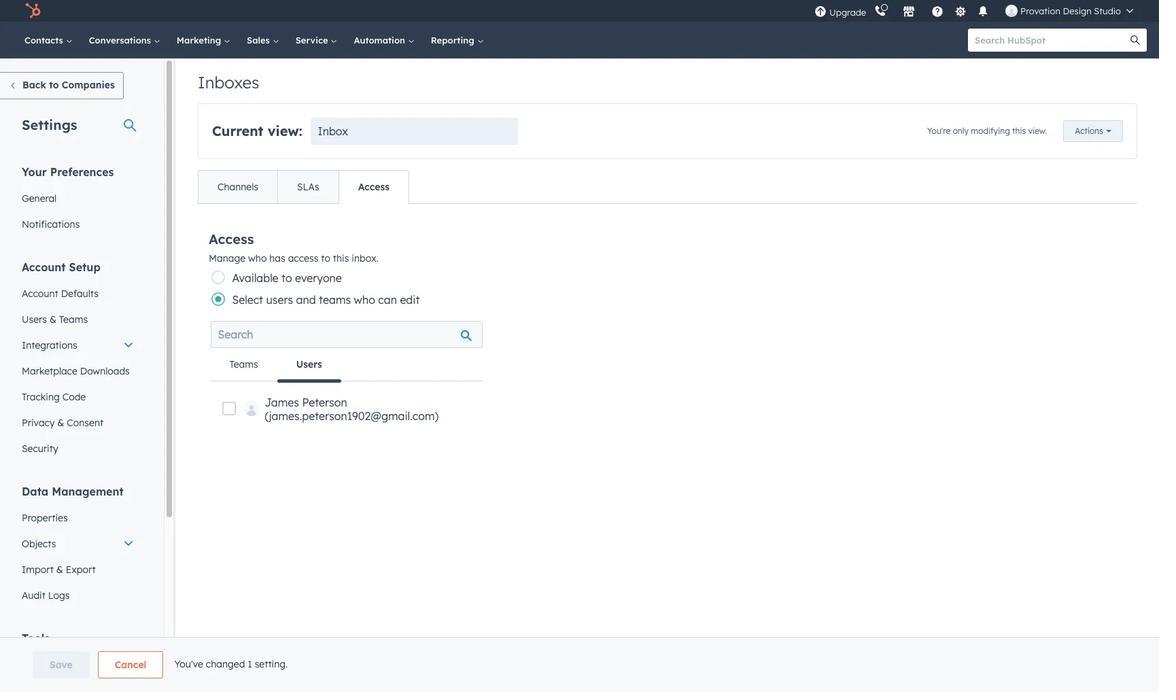 Task type: vqa. For each thing, say whether or not it's contained in the screenshot.
Link opens in a new window image
no



Task type: locate. For each thing, give the bounding box(es) containing it.
modifying
[[971, 126, 1010, 136]]

0 vertical spatial users
[[22, 313, 47, 326]]

account up account defaults
[[22, 260, 66, 274]]

0 vertical spatial &
[[50, 313, 56, 326]]

1
[[248, 658, 252, 670]]

back to companies
[[22, 79, 115, 91]]

menu
[[813, 0, 1143, 22]]

1 horizontal spatial to
[[281, 271, 292, 285]]

logs
[[48, 589, 70, 602]]

defaults
[[61, 288, 99, 300]]

0 horizontal spatial users
[[22, 313, 47, 326]]

to for companies
[[49, 79, 59, 91]]

menu containing provation design studio
[[813, 0, 1143, 22]]

account up the users & teams
[[22, 288, 58, 300]]

service
[[296, 35, 331, 46]]

access inside tab list
[[358, 181, 390, 193]]

manage
[[209, 252, 245, 264]]

marketing link
[[168, 22, 239, 58]]

0 horizontal spatial to
[[49, 79, 59, 91]]

reporting
[[431, 35, 477, 46]]

privacy & consent
[[22, 417, 103, 429]]

to up everyone
[[321, 252, 330, 264]]

contacts link
[[16, 22, 81, 58]]

0 vertical spatial to
[[49, 79, 59, 91]]

& up 'integrations' at the left of page
[[50, 313, 56, 326]]

1 account from the top
[[22, 260, 66, 274]]

to
[[49, 79, 59, 91], [321, 252, 330, 264], [281, 271, 292, 285]]

& right privacy
[[57, 417, 64, 429]]

marketplace downloads
[[22, 365, 130, 377]]

marketplace downloads link
[[14, 358, 142, 384]]

you've changed 1 setting.
[[174, 658, 288, 670]]

access up manage
[[209, 230, 254, 247]]

0 horizontal spatial this
[[333, 252, 349, 264]]

users up 'integrations' at the left of page
[[22, 313, 47, 326]]

account
[[22, 260, 66, 274], [22, 288, 58, 300]]

integrations button
[[14, 332, 142, 358]]

service link
[[287, 22, 346, 58]]

downloads
[[80, 365, 130, 377]]

1 vertical spatial access
[[209, 230, 254, 247]]

2 account from the top
[[22, 288, 58, 300]]

automation
[[354, 35, 408, 46]]

2 vertical spatial &
[[56, 564, 63, 576]]

your
[[22, 165, 47, 179]]

slas
[[297, 181, 319, 193]]

preferences
[[50, 165, 114, 179]]

tab list up peterson
[[210, 348, 482, 382]]

1 vertical spatial this
[[333, 252, 349, 264]]

available to everyone
[[232, 271, 342, 285]]

tab list
[[198, 170, 409, 204], [210, 348, 482, 382]]

help button
[[926, 0, 949, 22]]

marketing
[[177, 35, 224, 46]]

0 horizontal spatial teams
[[59, 313, 88, 326]]

this left inbox.
[[333, 252, 349, 264]]

and
[[296, 293, 316, 307]]

cancel button
[[98, 651, 163, 678]]

you've
[[174, 658, 203, 670]]

inbox
[[318, 124, 348, 138]]

to down has
[[281, 271, 292, 285]]

1 horizontal spatial access
[[358, 181, 390, 193]]

who left the can
[[354, 293, 375, 307]]

to right the back
[[49, 79, 59, 91]]

hubspot link
[[16, 3, 51, 19]]

access
[[358, 181, 390, 193], [209, 230, 254, 247]]

back
[[22, 79, 46, 91]]

access right slas
[[358, 181, 390, 193]]

0 vertical spatial access
[[358, 181, 390, 193]]

0 horizontal spatial access
[[209, 230, 254, 247]]

consent
[[67, 417, 103, 429]]

you're only modifying this view.
[[927, 126, 1047, 136]]

sales
[[247, 35, 272, 46]]

select
[[232, 293, 263, 307]]

access inside access manage who has access to this inbox.
[[209, 230, 254, 247]]

users up peterson
[[296, 358, 322, 370]]

search image
[[1131, 35, 1140, 45]]

users for users
[[296, 358, 322, 370]]

& inside the data management element
[[56, 564, 63, 576]]

code
[[62, 391, 86, 403]]

design
[[1063, 5, 1092, 16]]

hubspot image
[[24, 3, 41, 19]]

to inside access manage who has access to this inbox.
[[321, 252, 330, 264]]

audit logs link
[[14, 583, 142, 608]]

2 horizontal spatial to
[[321, 252, 330, 264]]

who inside access manage who has access to this inbox.
[[248, 252, 267, 264]]

(james.peterson1902@gmail.com)
[[265, 409, 439, 423]]

upgrade image
[[814, 6, 827, 18]]

access for access manage who has access to this inbox.
[[209, 230, 254, 247]]

cancel
[[115, 659, 146, 671]]

current
[[212, 122, 263, 139]]

account setup element
[[14, 260, 142, 462]]

meetings link
[[14, 652, 142, 678]]

automation link
[[346, 22, 423, 58]]

contacts
[[24, 35, 66, 46]]

0 vertical spatial this
[[1012, 126, 1026, 136]]

marketplaces image
[[903, 6, 915, 18]]

0 vertical spatial who
[[248, 252, 267, 264]]

your preferences element
[[14, 165, 142, 237]]

1 horizontal spatial users
[[296, 358, 322, 370]]

teams
[[59, 313, 88, 326], [229, 358, 258, 370]]

access
[[288, 252, 318, 264]]

0 vertical spatial tab list
[[198, 170, 409, 204]]

& left export
[[56, 564, 63, 576]]

tab list containing channels
[[198, 170, 409, 204]]

to for everyone
[[281, 271, 292, 285]]

this left view.
[[1012, 126, 1026, 136]]

save button
[[33, 651, 90, 678]]

users inside "users & teams" link
[[22, 313, 47, 326]]

calling icon image
[[874, 5, 887, 18]]

1 horizontal spatial this
[[1012, 126, 1026, 136]]

sales link
[[239, 22, 287, 58]]

0 horizontal spatial who
[[248, 252, 267, 264]]

peterson
[[302, 396, 347, 409]]

0 vertical spatial account
[[22, 260, 66, 274]]

tab list down the view:
[[198, 170, 409, 204]]

security link
[[14, 436, 142, 462]]

page section element
[[0, 651, 1159, 678]]

0 vertical spatial teams
[[59, 313, 88, 326]]

users inside users link
[[296, 358, 322, 370]]

1 horizontal spatial teams
[[229, 358, 258, 370]]

setup
[[69, 260, 100, 274]]

teams link
[[210, 348, 277, 381]]

1 vertical spatial teams
[[229, 358, 258, 370]]

who up available
[[248, 252, 267, 264]]

inboxes
[[198, 72, 259, 92]]

teams down select on the left top of the page
[[229, 358, 258, 370]]

1 vertical spatial users
[[296, 358, 322, 370]]

back to companies link
[[0, 72, 124, 99]]

data management element
[[14, 484, 142, 608]]

tab list containing teams
[[210, 348, 482, 382]]

conversations
[[89, 35, 154, 46]]

marketplace
[[22, 365, 77, 377]]

select users and teams who can edit
[[232, 293, 420, 307]]

james
[[265, 396, 299, 409]]

tracking
[[22, 391, 60, 403]]

access for access
[[358, 181, 390, 193]]

settings image
[[954, 6, 966, 18]]

management
[[52, 485, 124, 498]]

1 vertical spatial who
[[354, 293, 375, 307]]

1 vertical spatial &
[[57, 417, 64, 429]]

1 vertical spatial account
[[22, 288, 58, 300]]

access manage who has access to this inbox.
[[209, 230, 378, 264]]

users & teams link
[[14, 307, 142, 332]]

audit logs
[[22, 589, 70, 602]]

properties
[[22, 512, 68, 524]]

changed
[[206, 658, 245, 670]]

1 vertical spatial to
[[321, 252, 330, 264]]

1 vertical spatial tab list
[[210, 348, 482, 382]]

2 vertical spatial to
[[281, 271, 292, 285]]

teams down account defaults link
[[59, 313, 88, 326]]

& for teams
[[50, 313, 56, 326]]



Task type: describe. For each thing, give the bounding box(es) containing it.
help image
[[931, 6, 944, 18]]

data
[[22, 485, 48, 498]]

account defaults
[[22, 288, 99, 300]]

view:
[[268, 122, 302, 139]]

channels link
[[199, 171, 277, 203]]

import
[[22, 564, 54, 576]]

data management
[[22, 485, 124, 498]]

users & teams
[[22, 313, 88, 326]]

you're
[[927, 126, 951, 136]]

notifications button
[[972, 0, 995, 22]]

edit
[[400, 293, 420, 307]]

integrations
[[22, 339, 77, 351]]

conversations link
[[81, 22, 168, 58]]

account for account defaults
[[22, 288, 58, 300]]

notifications link
[[14, 211, 142, 237]]

notifications image
[[977, 6, 989, 18]]

channels
[[218, 181, 258, 193]]

actions
[[1075, 126, 1103, 136]]

reporting link
[[423, 22, 492, 58]]

provation design studio button
[[997, 0, 1141, 22]]

tracking code link
[[14, 384, 142, 410]]

general
[[22, 192, 57, 205]]

settings
[[22, 116, 77, 133]]

actions button
[[1063, 120, 1123, 142]]

general link
[[14, 186, 142, 211]]

privacy & consent link
[[14, 410, 142, 436]]

objects
[[22, 538, 56, 550]]

inbox button
[[310, 118, 518, 145]]

account setup
[[22, 260, 100, 274]]

teams inside the account setup element
[[59, 313, 88, 326]]

companies
[[62, 79, 115, 91]]

james peterson image
[[1006, 5, 1018, 17]]

account for account setup
[[22, 260, 66, 274]]

account defaults link
[[14, 281, 142, 307]]

calling icon button
[[869, 2, 892, 20]]

has
[[269, 252, 285, 264]]

inbox.
[[352, 252, 378, 264]]

available
[[232, 271, 278, 285]]

provation design studio
[[1020, 5, 1121, 16]]

upgrade
[[829, 6, 866, 17]]

notifications
[[22, 218, 80, 230]]

tools
[[22, 632, 50, 645]]

tracking code
[[22, 391, 86, 403]]

Search search field
[[210, 321, 482, 348]]

settings link
[[952, 4, 969, 18]]

import & export link
[[14, 557, 142, 583]]

only
[[953, 126, 969, 136]]

current view:
[[212, 122, 302, 139]]

& for consent
[[57, 417, 64, 429]]

tools element
[[14, 631, 142, 692]]

users for users & teams
[[22, 313, 47, 326]]

teams
[[319, 293, 351, 307]]

this inside access manage who has access to this inbox.
[[333, 252, 349, 264]]

export
[[66, 564, 96, 576]]

your preferences
[[22, 165, 114, 179]]

meetings
[[22, 659, 63, 671]]

slas link
[[277, 171, 338, 203]]

users
[[266, 293, 293, 307]]

audit
[[22, 589, 46, 602]]

users link
[[277, 348, 341, 382]]

Search HubSpot search field
[[968, 29, 1135, 52]]

security
[[22, 443, 58, 455]]

everyone
[[295, 271, 342, 285]]

james peterson (james.peterson1902@gmail.com)
[[265, 396, 439, 423]]

privacy
[[22, 417, 55, 429]]

search button
[[1124, 29, 1147, 52]]

& for export
[[56, 564, 63, 576]]

access link
[[338, 171, 409, 203]]

setting.
[[255, 658, 288, 670]]

1 horizontal spatial who
[[354, 293, 375, 307]]



